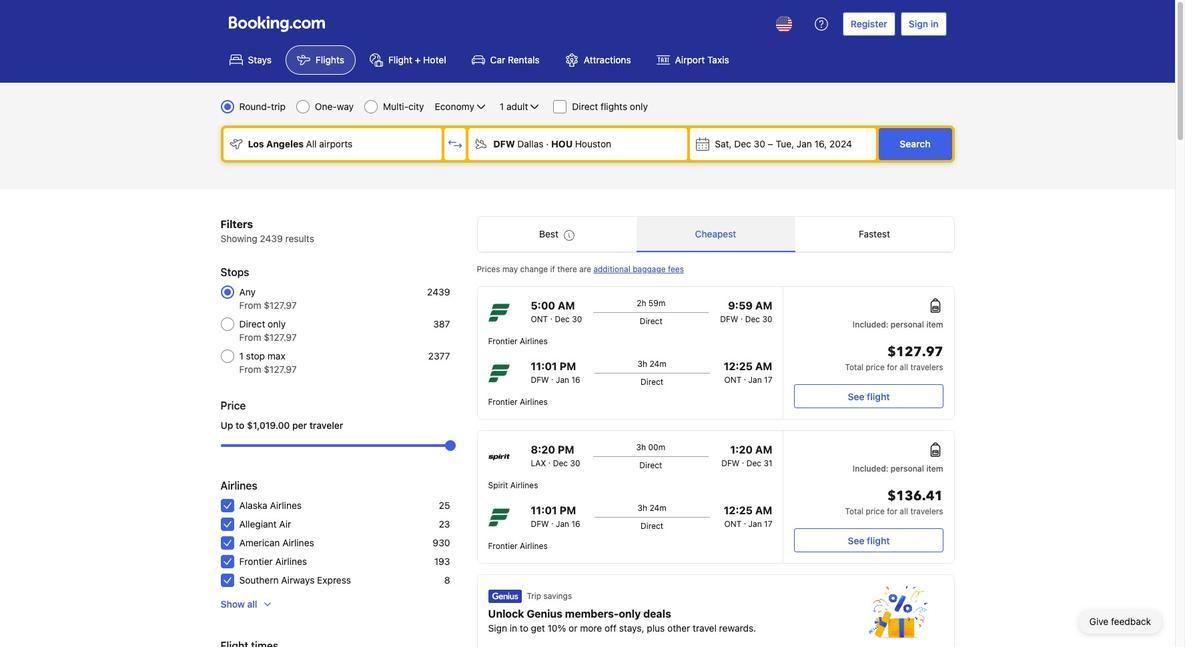 Task type: describe. For each thing, give the bounding box(es) containing it.
american
[[239, 537, 280, 549]]

economy
[[435, 101, 474, 112]]

up to $1,019.00 per traveler
[[221, 420, 343, 431]]

feedback
[[1111, 616, 1151, 627]]

airport taxis link
[[645, 45, 741, 75]]

airports
[[319, 138, 353, 150]]

direct flights only
[[572, 101, 648, 112]]

max
[[268, 350, 285, 362]]

american airlines
[[239, 537, 314, 549]]

. inside 8:20 pm lax . dec 30
[[549, 456, 551, 466]]

only inside unlock genius members-only deals sign in to get 10% or more off stays, plus other travel rewards.
[[619, 608, 641, 620]]

travel
[[693, 623, 717, 634]]

if
[[550, 264, 555, 274]]

all for $127.97
[[900, 362, 908, 372]]

jan inside dropdown button
[[797, 138, 812, 150]]

23
[[439, 519, 450, 530]]

search button
[[879, 128, 952, 160]]

airlines up alaska
[[221, 480, 257, 492]]

+
[[415, 54, 421, 65]]

airlines up 8:20 at left
[[520, 397, 548, 407]]

see flight button for $136.41
[[795, 529, 943, 553]]

frontier airlines down "5:00"
[[488, 336, 548, 346]]

round-trip
[[239, 101, 286, 112]]

genius
[[527, 608, 563, 620]]

59m
[[649, 298, 666, 308]]

$127.97 inside direct only from $127.97
[[264, 332, 297, 343]]

10%
[[548, 623, 566, 634]]

cheapest button
[[636, 217, 795, 252]]

direct inside direct only from $127.97
[[239, 318, 265, 330]]

airlines up the southern airways express
[[275, 556, 307, 567]]

trip
[[271, 101, 286, 112]]

from inside direct only from $127.97
[[239, 332, 261, 343]]

11:01 for $136.41
[[531, 505, 557, 517]]

included: personal item for $136.41
[[853, 464, 943, 474]]

flight + hotel
[[388, 54, 446, 65]]

pm for $127.97
[[560, 360, 576, 372]]

1 adult button
[[499, 99, 543, 115]]

frontier airlines up trip
[[488, 541, 548, 551]]

register link
[[843, 12, 896, 36]]

24m for $136.41
[[650, 503, 667, 513]]

airlines down "5:00"
[[520, 336, 548, 346]]

am inside 5:00 am ont . dec 30
[[558, 300, 575, 312]]

allegiant air
[[239, 519, 291, 530]]

trip savings
[[527, 591, 572, 601]]

2024
[[830, 138, 852, 150]]

frontier airlines down american airlines
[[239, 556, 307, 567]]

rentals
[[508, 54, 540, 65]]

flights link
[[286, 45, 356, 75]]

in inside unlock genius members-only deals sign in to get 10% or more off stays, plus other travel rewards.
[[510, 623, 517, 634]]

price for $136.41
[[866, 507, 885, 517]]

alaska airlines
[[239, 500, 302, 511]]

. inside 5:00 am ont . dec 30
[[550, 312, 553, 322]]

8
[[444, 575, 450, 586]]

. inside 9:59 am dfw . dec 30
[[741, 312, 743, 322]]

31
[[764, 459, 773, 469]]

fastest
[[859, 228, 890, 240]]

193
[[434, 556, 450, 567]]

additional baggage fees link
[[594, 264, 684, 274]]

dec for 5:00 am
[[555, 314, 570, 324]]

11:01 pm dfw . jan 16 for $127.97
[[531, 360, 580, 385]]

sign in link
[[901, 12, 947, 36]]

adult
[[507, 101, 528, 112]]

00m
[[648, 443, 666, 453]]

25
[[439, 500, 450, 511]]

11:01 pm dfw . jan 16 for $136.41
[[531, 505, 580, 529]]

members-
[[565, 608, 619, 620]]

ont for $127.97
[[725, 375, 742, 385]]

flights
[[316, 54, 344, 65]]

there
[[557, 264, 577, 274]]

ont inside 5:00 am ont . dec 30
[[531, 314, 548, 324]]

southern airways express
[[239, 575, 351, 586]]

showing
[[221, 233, 257, 244]]

5:00
[[531, 300, 555, 312]]

show all button
[[215, 593, 279, 617]]

12:25 am ont . jan 17 for $136.41
[[724, 505, 773, 529]]

stop
[[246, 350, 265, 362]]

$136.41
[[888, 487, 943, 505]]

spirit airlines
[[488, 481, 538, 491]]

$136.41 total price for all travelers
[[845, 487, 943, 517]]

rewards.
[[719, 623, 756, 634]]

3h 24m for $136.41
[[638, 503, 667, 513]]

sat, dec 30 – tue, jan 16, 2024 button
[[690, 128, 876, 160]]

southern
[[239, 575, 279, 586]]

dec for 8:20 pm
[[553, 459, 568, 469]]

airlines right spirit
[[510, 481, 538, 491]]

16 for $127.97
[[572, 375, 580, 385]]

·
[[546, 138, 549, 150]]

from inside any from $127.97
[[239, 300, 261, 311]]

1 vertical spatial 3h
[[636, 443, 646, 453]]

up
[[221, 420, 233, 431]]

airport taxis
[[675, 54, 729, 65]]

included: for $127.97
[[853, 320, 889, 330]]

best
[[539, 228, 559, 240]]

search
[[900, 138, 931, 150]]

$127.97 inside $127.97 total price for all travelers
[[888, 343, 943, 361]]

other
[[668, 623, 690, 634]]

dec for 9:59 am
[[745, 314, 760, 324]]

12:25 for $127.97
[[724, 360, 753, 372]]

get
[[531, 623, 545, 634]]

one-
[[315, 101, 337, 112]]

11:01 for $127.97
[[531, 360, 557, 372]]

$127.97 inside 1 stop max from $127.97
[[264, 364, 297, 375]]

am inside 1:20 am dfw . dec 31
[[755, 444, 773, 456]]

change
[[520, 264, 548, 274]]

filters showing 2439 results
[[221, 218, 314, 244]]

3h for $127.97
[[638, 359, 647, 369]]

give
[[1090, 616, 1109, 627]]

results
[[285, 233, 314, 244]]

dfw inside 9:59 am dfw . dec 30
[[720, 314, 738, 324]]

0 vertical spatial in
[[931, 18, 939, 29]]

17 for $127.97
[[764, 375, 773, 385]]

for for $127.97
[[887, 362, 898, 372]]

16 for $136.41
[[572, 519, 580, 529]]

am inside 9:59 am dfw . dec 30
[[755, 300, 773, 312]]

tab list containing best
[[478, 217, 954, 253]]

am down 9:59 am dfw . dec 30
[[755, 360, 773, 372]]

0 vertical spatial to
[[236, 420, 245, 431]]



Task type: locate. For each thing, give the bounding box(es) containing it.
30 for 9:59 am
[[762, 314, 773, 324]]

attractions link
[[554, 45, 643, 75]]

only inside direct only from $127.97
[[268, 318, 286, 330]]

12:25 am ont . jan 17 down 9:59 am dfw . dec 30
[[724, 360, 773, 385]]

1:20
[[730, 444, 753, 456]]

0 vertical spatial 1
[[500, 101, 504, 112]]

any
[[239, 286, 256, 298]]

0 vertical spatial all
[[900, 362, 908, 372]]

travelers inside the $136.41 total price for all travelers
[[911, 507, 943, 517]]

cheapest
[[695, 228, 736, 240]]

included: for $136.41
[[853, 464, 889, 474]]

included: personal item for $127.97
[[853, 320, 943, 330]]

dec inside 8:20 pm lax . dec 30
[[553, 459, 568, 469]]

flight down $127.97 total price for all travelers
[[867, 391, 890, 402]]

3 from from the top
[[239, 364, 261, 375]]

1
[[500, 101, 504, 112], [239, 350, 244, 362]]

2 travelers from the top
[[911, 507, 943, 517]]

0 horizontal spatial to
[[236, 420, 245, 431]]

1 vertical spatial travelers
[[911, 507, 943, 517]]

dec for 1:20 am
[[747, 459, 762, 469]]

pm right 8:20 at left
[[558, 444, 574, 456]]

1 total from the top
[[845, 362, 864, 372]]

17
[[764, 375, 773, 385], [764, 519, 773, 529]]

2439
[[260, 233, 283, 244], [427, 286, 450, 298]]

24m down 59m
[[650, 359, 667, 369]]

booking.com logo image
[[229, 16, 325, 32], [229, 16, 325, 32]]

hou
[[551, 138, 573, 150]]

11:01 pm dfw . jan 16
[[531, 360, 580, 385], [531, 505, 580, 529]]

0 vertical spatial personal
[[891, 320, 924, 330]]

$127.97 inside any from $127.97
[[264, 300, 297, 311]]

11:01 pm dfw . jan 16 down 5:00 am ont . dec 30
[[531, 360, 580, 385]]

for for $136.41
[[887, 507, 898, 517]]

sign right register
[[909, 18, 928, 29]]

0 vertical spatial price
[[866, 362, 885, 372]]

see flight down the $136.41 total price for all travelers
[[848, 535, 890, 546]]

airlines down air
[[282, 537, 314, 549]]

2 11:01 pm dfw . jan 16 from the top
[[531, 505, 580, 529]]

price inside $127.97 total price for all travelers
[[866, 362, 885, 372]]

12:25 down 9:59 am dfw . dec 30
[[724, 360, 753, 372]]

0 vertical spatial see flight button
[[795, 384, 943, 408]]

0 vertical spatial sign
[[909, 18, 928, 29]]

12:25 down 1:20 am dfw . dec 31
[[724, 505, 753, 517]]

3h 24m down 2h 59m
[[638, 359, 667, 369]]

dfw
[[493, 138, 515, 150], [720, 314, 738, 324], [531, 375, 549, 385], [722, 459, 740, 469], [531, 519, 549, 529]]

1 vertical spatial 16
[[572, 519, 580, 529]]

1 horizontal spatial 2439
[[427, 286, 450, 298]]

only up stays,
[[619, 608, 641, 620]]

see flight button down $127.97 total price for all travelers
[[795, 384, 943, 408]]

1 for 1 stop max from $127.97
[[239, 350, 244, 362]]

0 vertical spatial included: personal item
[[853, 320, 943, 330]]

car rentals
[[490, 54, 540, 65]]

see down $127.97 total price for all travelers
[[848, 391, 865, 402]]

2 vertical spatial 3h
[[638, 503, 647, 513]]

1 17 from the top
[[764, 375, 773, 385]]

0 vertical spatial total
[[845, 362, 864, 372]]

1 price from the top
[[866, 362, 885, 372]]

fastest button
[[795, 217, 954, 252]]

2 personal from the top
[[891, 464, 924, 474]]

1 inside 1 stop max from $127.97
[[239, 350, 244, 362]]

see down the $136.41 total price for all travelers
[[848, 535, 865, 546]]

8:20
[[531, 444, 555, 456]]

0 vertical spatial for
[[887, 362, 898, 372]]

sat, dec 30 – tue, jan 16, 2024
[[715, 138, 852, 150]]

1 vertical spatial ont
[[725, 375, 742, 385]]

0 vertical spatial item
[[927, 320, 943, 330]]

savings
[[544, 591, 572, 601]]

item up $136.41
[[927, 464, 943, 474]]

item for $136.41
[[927, 464, 943, 474]]

price
[[866, 362, 885, 372], [866, 507, 885, 517]]

1 see from the top
[[848, 391, 865, 402]]

to right up
[[236, 420, 245, 431]]

2 vertical spatial pm
[[560, 505, 576, 517]]

24m for $127.97
[[650, 359, 667, 369]]

all inside $127.97 total price for all travelers
[[900, 362, 908, 372]]

3h left 00m
[[636, 443, 646, 453]]

1 vertical spatial from
[[239, 332, 261, 343]]

dec inside dropdown button
[[734, 138, 751, 150]]

2 included: personal item from the top
[[853, 464, 943, 474]]

0 vertical spatial included:
[[853, 320, 889, 330]]

city
[[409, 101, 424, 112]]

multi-city
[[383, 101, 424, 112]]

unlock genius members-only deals sign in to get 10% or more off stays, plus other travel rewards.
[[488, 608, 756, 634]]

from
[[239, 300, 261, 311], [239, 332, 261, 343], [239, 364, 261, 375]]

3h 24m for $127.97
[[638, 359, 667, 369]]

am up the 31
[[755, 444, 773, 456]]

price for $127.97
[[866, 362, 885, 372]]

airlines up air
[[270, 500, 302, 511]]

per
[[292, 420, 307, 431]]

alaska
[[239, 500, 267, 511]]

2 included: from the top
[[853, 464, 889, 474]]

included: personal item up $136.41
[[853, 464, 943, 474]]

30 for 5:00 am
[[572, 314, 582, 324]]

9:59 am dfw . dec 30
[[720, 300, 773, 324]]

0 vertical spatial 11:01 pm dfw . jan 16
[[531, 360, 580, 385]]

0 vertical spatial 16
[[572, 375, 580, 385]]

1 vertical spatial see
[[848, 535, 865, 546]]

30 inside 8:20 pm lax . dec 30
[[570, 459, 580, 469]]

hotel
[[423, 54, 446, 65]]

1 see flight button from the top
[[795, 384, 943, 408]]

personal for $127.97
[[891, 320, 924, 330]]

$1,019.00
[[247, 420, 290, 431]]

11:01
[[531, 360, 557, 372], [531, 505, 557, 517]]

2 11:01 from the top
[[531, 505, 557, 517]]

airlines
[[520, 336, 548, 346], [520, 397, 548, 407], [221, 480, 257, 492], [510, 481, 538, 491], [270, 500, 302, 511], [282, 537, 314, 549], [520, 541, 548, 551], [275, 556, 307, 567]]

price inside the $136.41 total price for all travelers
[[866, 507, 885, 517]]

2 12:25 from the top
[[724, 505, 753, 517]]

1 vertical spatial 24m
[[650, 503, 667, 513]]

see flight button for $127.97
[[795, 384, 943, 408]]

or
[[569, 623, 578, 634]]

1 vertical spatial 11:01 pm dfw . jan 16
[[531, 505, 580, 529]]

1 vertical spatial sign
[[488, 623, 507, 634]]

2 12:25 am ont . jan 17 from the top
[[724, 505, 773, 529]]

30 inside 9:59 am dfw . dec 30
[[762, 314, 773, 324]]

to inside unlock genius members-only deals sign in to get 10% or more off stays, plus other travel rewards.
[[520, 623, 529, 634]]

2 price from the top
[[866, 507, 885, 517]]

1 included: from the top
[[853, 320, 889, 330]]

total for $136.41
[[845, 507, 864, 517]]

prices may change if there are additional baggage fees
[[477, 264, 684, 274]]

pm
[[560, 360, 576, 372], [558, 444, 574, 456], [560, 505, 576, 517]]

pm down 8:20 pm lax . dec 30
[[560, 505, 576, 517]]

see flight button down the $136.41 total price for all travelers
[[795, 529, 943, 553]]

ont
[[531, 314, 548, 324], [725, 375, 742, 385], [725, 519, 742, 529]]

0 horizontal spatial in
[[510, 623, 517, 634]]

allegiant
[[239, 519, 277, 530]]

1 vertical spatial personal
[[891, 464, 924, 474]]

0 vertical spatial 2439
[[260, 233, 283, 244]]

0 vertical spatial 17
[[764, 375, 773, 385]]

see flight down $127.97 total price for all travelers
[[848, 391, 890, 402]]

see for $127.97
[[848, 391, 865, 402]]

3h 00m
[[636, 443, 666, 453]]

1 left stop
[[239, 350, 244, 362]]

stays,
[[619, 623, 644, 634]]

item for $127.97
[[927, 320, 943, 330]]

travelers for $127.97
[[911, 362, 943, 372]]

dec right sat,
[[734, 138, 751, 150]]

30 inside 5:00 am ont . dec 30
[[572, 314, 582, 324]]

17 for $136.41
[[764, 519, 773, 529]]

1 horizontal spatial to
[[520, 623, 529, 634]]

included: personal item up $127.97 total price for all travelers
[[853, 320, 943, 330]]

dec left the 31
[[747, 459, 762, 469]]

1 horizontal spatial 1
[[500, 101, 504, 112]]

1 inside dropdown button
[[500, 101, 504, 112]]

2 16 from the top
[[572, 519, 580, 529]]

2439 inside filters showing 2439 results
[[260, 233, 283, 244]]

12:25 am ont . jan 17
[[724, 360, 773, 385], [724, 505, 773, 529]]

16
[[572, 375, 580, 385], [572, 519, 580, 529]]

all inside the $136.41 total price for all travelers
[[900, 507, 908, 517]]

round-
[[239, 101, 271, 112]]

1 for from the top
[[887, 362, 898, 372]]

stops
[[221, 266, 249, 278]]

0 vertical spatial 3h
[[638, 359, 647, 369]]

0 vertical spatial flight
[[867, 391, 890, 402]]

2439 up 387
[[427, 286, 450, 298]]

1 12:25 am ont . jan 17 from the top
[[724, 360, 773, 385]]

dec inside 1:20 am dfw . dec 31
[[747, 459, 762, 469]]

1 item from the top
[[927, 320, 943, 330]]

0 vertical spatial ont
[[531, 314, 548, 324]]

1 vertical spatial 1
[[239, 350, 244, 362]]

2 vertical spatial only
[[619, 608, 641, 620]]

12:25 am ont . jan 17 for $127.97
[[724, 360, 773, 385]]

0 vertical spatial pm
[[560, 360, 576, 372]]

2 vertical spatial from
[[239, 364, 261, 375]]

am
[[558, 300, 575, 312], [755, 300, 773, 312], [755, 360, 773, 372], [755, 444, 773, 456], [755, 505, 773, 517]]

0 horizontal spatial sign
[[488, 623, 507, 634]]

baggage
[[633, 264, 666, 274]]

personal
[[891, 320, 924, 330], [891, 464, 924, 474]]

dallas
[[517, 138, 544, 150]]

.
[[550, 312, 553, 322], [741, 312, 743, 322], [551, 372, 554, 382], [744, 372, 746, 382], [549, 456, 551, 466], [742, 456, 744, 466], [551, 517, 554, 527], [744, 517, 746, 527]]

only right flights in the right of the page
[[630, 101, 648, 112]]

to left get
[[520, 623, 529, 634]]

2 flight from the top
[[867, 535, 890, 546]]

24m down 00m
[[650, 503, 667, 513]]

pm inside 8:20 pm lax . dec 30
[[558, 444, 574, 456]]

tue,
[[776, 138, 794, 150]]

1 16 from the top
[[572, 375, 580, 385]]

direct only from $127.97
[[239, 318, 297, 343]]

2 17 from the top
[[764, 519, 773, 529]]

0 vertical spatial see flight
[[848, 391, 890, 402]]

sign inside unlock genius members-only deals sign in to get 10% or more off stays, plus other travel rewards.
[[488, 623, 507, 634]]

0 horizontal spatial 2439
[[260, 233, 283, 244]]

1 11:01 from the top
[[531, 360, 557, 372]]

1 vertical spatial only
[[268, 318, 286, 330]]

dec inside 9:59 am dfw . dec 30
[[745, 314, 760, 324]]

3h 24m down 3h 00m
[[638, 503, 667, 513]]

see flight button
[[795, 384, 943, 408], [795, 529, 943, 553]]

30 inside dropdown button
[[754, 138, 766, 150]]

los
[[248, 138, 264, 150]]

sign down unlock
[[488, 623, 507, 634]]

from up stop
[[239, 332, 261, 343]]

12:25 for $136.41
[[724, 505, 753, 517]]

0 vertical spatial 12:25 am ont . jan 17
[[724, 360, 773, 385]]

0 vertical spatial travelers
[[911, 362, 943, 372]]

dec
[[734, 138, 751, 150], [555, 314, 570, 324], [745, 314, 760, 324], [553, 459, 568, 469], [747, 459, 762, 469]]

1 for 1 adult
[[500, 101, 504, 112]]

0 horizontal spatial 1
[[239, 350, 244, 362]]

1 vertical spatial see flight
[[848, 535, 890, 546]]

see flight for $127.97
[[848, 391, 890, 402]]

show
[[221, 599, 245, 610]]

2 see from the top
[[848, 535, 865, 546]]

1 vertical spatial 12:25 am ont . jan 17
[[724, 505, 773, 529]]

only down any from $127.97
[[268, 318, 286, 330]]

flight
[[388, 54, 412, 65]]

0 vertical spatial 24m
[[650, 359, 667, 369]]

1 adult
[[500, 101, 528, 112]]

from down any
[[239, 300, 261, 311]]

total for $127.97
[[845, 362, 864, 372]]

from inside 1 stop max from $127.97
[[239, 364, 261, 375]]

airport
[[675, 54, 705, 65]]

0 vertical spatial 11:01
[[531, 360, 557, 372]]

dec down "5:00"
[[555, 314, 570, 324]]

only
[[630, 101, 648, 112], [268, 318, 286, 330], [619, 608, 641, 620]]

deals
[[643, 608, 671, 620]]

express
[[317, 575, 351, 586]]

3h
[[638, 359, 647, 369], [636, 443, 646, 453], [638, 503, 647, 513]]

1 12:25 from the top
[[724, 360, 753, 372]]

am right 9:59
[[755, 300, 773, 312]]

1 vertical spatial item
[[927, 464, 943, 474]]

0 vertical spatial see
[[848, 391, 865, 402]]

3h for $136.41
[[638, 503, 647, 513]]

way
[[337, 101, 354, 112]]

2 see flight from the top
[[848, 535, 890, 546]]

in down unlock
[[510, 623, 517, 634]]

0 vertical spatial only
[[630, 101, 648, 112]]

1 personal from the top
[[891, 320, 924, 330]]

1 vertical spatial 11:01
[[531, 505, 557, 517]]

1 horizontal spatial sign
[[909, 18, 928, 29]]

2h 59m
[[637, 298, 666, 308]]

one-way
[[315, 101, 354, 112]]

1 horizontal spatial in
[[931, 18, 939, 29]]

flight for $136.41
[[867, 535, 890, 546]]

flight
[[867, 391, 890, 402], [867, 535, 890, 546]]

lax
[[531, 459, 546, 469]]

2 vertical spatial all
[[247, 599, 257, 610]]

frontier airlines up 8:20 at left
[[488, 397, 548, 407]]

give feedback
[[1090, 616, 1151, 627]]

1 vertical spatial 12:25
[[724, 505, 753, 517]]

3h down 2h
[[638, 359, 647, 369]]

fees
[[668, 264, 684, 274]]

am right "5:00"
[[558, 300, 575, 312]]

airlines up trip
[[520, 541, 548, 551]]

tab list
[[478, 217, 954, 253]]

travelers for $136.41
[[911, 507, 943, 517]]

30
[[754, 138, 766, 150], [572, 314, 582, 324], [762, 314, 773, 324], [570, 459, 580, 469]]

dfw dallas · hou houston
[[493, 138, 612, 150]]

2 3h 24m from the top
[[638, 503, 667, 513]]

personal up $127.97 total price for all travelers
[[891, 320, 924, 330]]

trip
[[527, 591, 541, 601]]

in right register
[[931, 18, 939, 29]]

see flight for $136.41
[[848, 535, 890, 546]]

pm down 5:00 am ont . dec 30
[[560, 360, 576, 372]]

item up $127.97 total price for all travelers
[[927, 320, 943, 330]]

total inside the $136.41 total price for all travelers
[[845, 507, 864, 517]]

2 for from the top
[[887, 507, 898, 517]]

1 vertical spatial 17
[[764, 519, 773, 529]]

dec down 9:59
[[745, 314, 760, 324]]

1 vertical spatial to
[[520, 623, 529, 634]]

11:01 down 5:00 am ont . dec 30
[[531, 360, 557, 372]]

flight for $127.97
[[867, 391, 890, 402]]

0 vertical spatial 12:25
[[724, 360, 753, 372]]

1 vertical spatial for
[[887, 507, 898, 517]]

24m
[[650, 359, 667, 369], [650, 503, 667, 513]]

. inside 1:20 am dfw . dec 31
[[742, 456, 744, 466]]

travelers inside $127.97 total price for all travelers
[[911, 362, 943, 372]]

1 from from the top
[[239, 300, 261, 311]]

ont for $136.41
[[725, 519, 742, 529]]

dfw inside 1:20 am dfw . dec 31
[[722, 459, 740, 469]]

genius image
[[869, 586, 927, 639], [488, 590, 522, 603], [488, 590, 522, 603]]

1 vertical spatial 3h 24m
[[638, 503, 667, 513]]

11:01 pm dfw . jan 16 down spirit airlines
[[531, 505, 580, 529]]

car
[[490, 54, 505, 65]]

1 vertical spatial included:
[[853, 464, 889, 474]]

1 24m from the top
[[650, 359, 667, 369]]

1 included: personal item from the top
[[853, 320, 943, 330]]

1 vertical spatial flight
[[867, 535, 890, 546]]

11:01 down spirit airlines
[[531, 505, 557, 517]]

9:59
[[728, 300, 753, 312]]

2439 left results
[[260, 233, 283, 244]]

unlock
[[488, 608, 524, 620]]

2 total from the top
[[845, 507, 864, 517]]

1 3h 24m from the top
[[638, 359, 667, 369]]

1 vertical spatial included: personal item
[[853, 464, 943, 474]]

2 from from the top
[[239, 332, 261, 343]]

dec inside 5:00 am ont . dec 30
[[555, 314, 570, 324]]

1:20 am dfw . dec 31
[[722, 444, 773, 469]]

all for $136.41
[[900, 507, 908, 517]]

1 vertical spatial total
[[845, 507, 864, 517]]

included: up $127.97 total price for all travelers
[[853, 320, 889, 330]]

personal up $136.41
[[891, 464, 924, 474]]

930
[[433, 537, 450, 549]]

car rentals link
[[460, 45, 551, 75]]

2 item from the top
[[927, 464, 943, 474]]

1 left adult
[[500, 101, 504, 112]]

1 vertical spatial see flight button
[[795, 529, 943, 553]]

all inside "show all" button
[[247, 599, 257, 610]]

direct
[[572, 101, 598, 112], [640, 316, 663, 326], [239, 318, 265, 330], [641, 377, 664, 387], [640, 461, 662, 471], [641, 521, 664, 531]]

8:20 pm lax . dec 30
[[531, 444, 580, 469]]

pm for $136.41
[[560, 505, 576, 517]]

0 vertical spatial from
[[239, 300, 261, 311]]

12:25 am ont . jan 17 down the 31
[[724, 505, 773, 529]]

2 24m from the top
[[650, 503, 667, 513]]

2 vertical spatial ont
[[725, 519, 742, 529]]

prices
[[477, 264, 500, 274]]

0 vertical spatial 3h 24m
[[638, 359, 667, 369]]

1 11:01 pm dfw . jan 16 from the top
[[531, 360, 580, 385]]

for inside $127.97 total price for all travelers
[[887, 362, 898, 372]]

dec right lax
[[553, 459, 568, 469]]

best image
[[564, 230, 575, 241], [564, 230, 575, 241]]

for inside the $136.41 total price for all travelers
[[887, 507, 898, 517]]

$127.97 total price for all travelers
[[845, 343, 943, 372]]

–
[[768, 138, 773, 150]]

1 vertical spatial all
[[900, 507, 908, 517]]

see for $136.41
[[848, 535, 865, 546]]

1 vertical spatial price
[[866, 507, 885, 517]]

1 vertical spatial pm
[[558, 444, 574, 456]]

1 travelers from the top
[[911, 362, 943, 372]]

1 flight from the top
[[867, 391, 890, 402]]

1 vertical spatial in
[[510, 623, 517, 634]]

are
[[579, 264, 591, 274]]

included: up the $136.41 total price for all travelers
[[853, 464, 889, 474]]

1 vertical spatial 2439
[[427, 286, 450, 298]]

flight down the $136.41 total price for all travelers
[[867, 535, 890, 546]]

personal for $136.41
[[891, 464, 924, 474]]

3h down 3h 00m
[[638, 503, 647, 513]]

off
[[605, 623, 617, 634]]

from down stop
[[239, 364, 261, 375]]

filters
[[221, 218, 253, 230]]

total inside $127.97 total price for all travelers
[[845, 362, 864, 372]]

1 see flight from the top
[[848, 391, 890, 402]]

30 for 8:20 pm
[[570, 459, 580, 469]]

am down the 31
[[755, 505, 773, 517]]

2 see flight button from the top
[[795, 529, 943, 553]]



Task type: vqa. For each thing, say whether or not it's contained in the screenshot.
Dallas All airports
no



